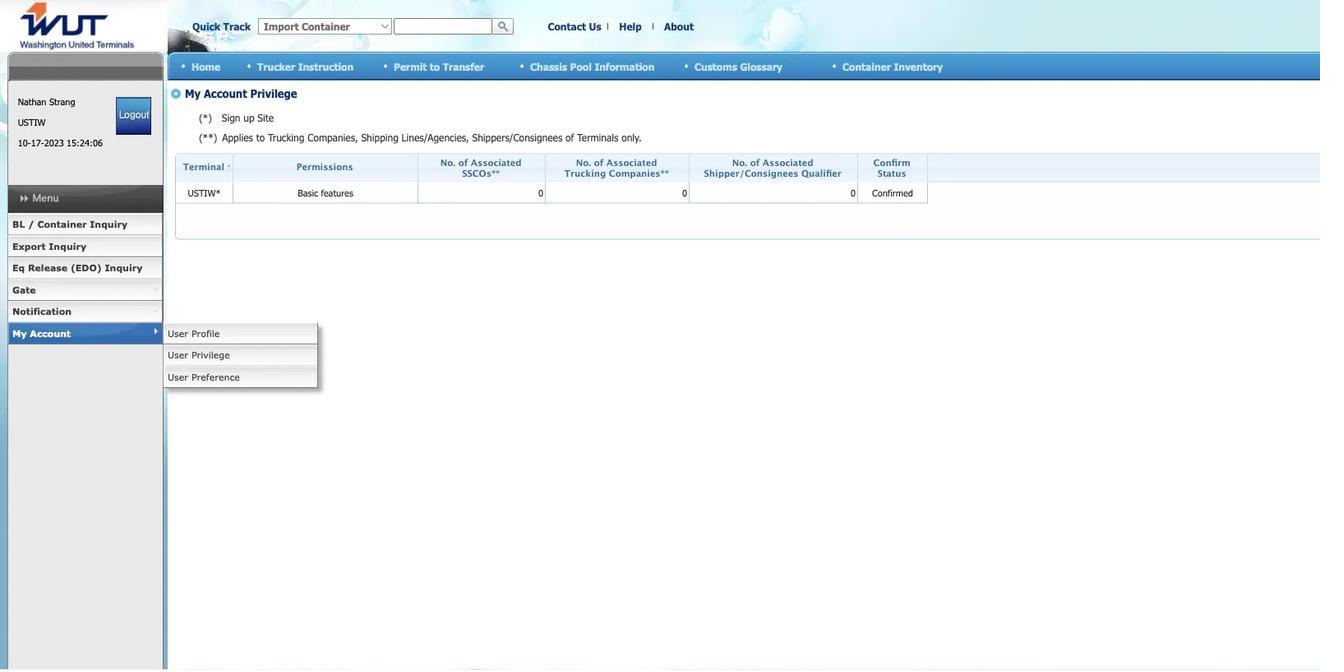 Task type: describe. For each thing, give the bounding box(es) containing it.
user profile
[[168, 328, 220, 339]]

permit to transfer
[[394, 60, 484, 72]]

preference
[[192, 371, 240, 382]]

information
[[595, 60, 655, 72]]

notification link
[[7, 301, 163, 323]]

notification
[[12, 306, 72, 317]]

profile
[[192, 328, 220, 339]]

container inventory
[[843, 60, 943, 72]]

17-
[[31, 137, 44, 148]]

10-17-2023 15:24:06
[[18, 137, 103, 148]]

contact us
[[548, 20, 602, 32]]

chassis pool information
[[530, 60, 655, 72]]

bl
[[12, 219, 25, 230]]

eq release (edo) inquiry link
[[7, 257, 163, 279]]

user privilege link
[[163, 345, 318, 366]]

trucker
[[257, 60, 295, 72]]

2023
[[44, 137, 64, 148]]

instruction
[[298, 60, 354, 72]]

inquiry for container
[[90, 219, 128, 230]]

account
[[30, 328, 71, 339]]

user profile link
[[163, 323, 318, 345]]

about
[[664, 20, 694, 32]]

my account link
[[7, 323, 163, 345]]

user for user privilege
[[168, 349, 188, 361]]

pool
[[570, 60, 592, 72]]

user for user profile
[[168, 328, 188, 339]]

us
[[589, 20, 602, 32]]

about link
[[664, 20, 694, 32]]

track
[[223, 20, 251, 32]]

eq
[[12, 262, 25, 273]]

user privilege
[[168, 349, 230, 361]]

help link
[[619, 20, 642, 32]]

release
[[28, 262, 68, 273]]

bl / container inquiry
[[12, 219, 128, 230]]

(edo)
[[71, 262, 102, 273]]

1 vertical spatial container
[[37, 219, 87, 230]]

strang
[[49, 96, 75, 107]]

bl / container inquiry link
[[7, 214, 163, 236]]

gate
[[12, 284, 36, 295]]

home
[[192, 60, 220, 72]]



Task type: vqa. For each thing, say whether or not it's contained in the screenshot.
Eq
yes



Task type: locate. For each thing, give the bounding box(es) containing it.
user preference link
[[163, 366, 318, 388]]

permit
[[394, 60, 427, 72]]

nathan strang
[[18, 96, 75, 107]]

chassis
[[530, 60, 567, 72]]

export inquiry
[[12, 241, 86, 252]]

inquiry down bl / container inquiry
[[49, 241, 86, 252]]

export inquiry link
[[7, 236, 163, 257]]

inquiry for (edo)
[[105, 262, 143, 273]]

glossary
[[740, 60, 783, 72]]

ustiw
[[18, 117, 46, 128]]

1 user from the top
[[168, 328, 188, 339]]

None text field
[[394, 18, 493, 35]]

container left inventory
[[843, 60, 891, 72]]

0 vertical spatial user
[[168, 328, 188, 339]]

privilege
[[192, 349, 230, 361]]

15:24:06
[[67, 137, 103, 148]]

1 vertical spatial inquiry
[[49, 241, 86, 252]]

user left profile
[[168, 328, 188, 339]]

inventory
[[894, 60, 943, 72]]

/
[[28, 219, 34, 230]]

quick
[[192, 20, 220, 32]]

inquiry up export inquiry link
[[90, 219, 128, 230]]

transfer
[[443, 60, 484, 72]]

to
[[430, 60, 440, 72]]

user preference
[[168, 371, 240, 382]]

10-
[[18, 137, 31, 148]]

container up export inquiry
[[37, 219, 87, 230]]

trucker instruction
[[257, 60, 354, 72]]

login image
[[116, 97, 151, 135]]

nathan
[[18, 96, 46, 107]]

2 user from the top
[[168, 349, 188, 361]]

inquiry
[[90, 219, 128, 230], [49, 241, 86, 252], [105, 262, 143, 273]]

user
[[168, 328, 188, 339], [168, 349, 188, 361], [168, 371, 188, 382]]

user down user profile
[[168, 349, 188, 361]]

1 vertical spatial user
[[168, 349, 188, 361]]

inquiry right (edo)
[[105, 262, 143, 273]]

3 user from the top
[[168, 371, 188, 382]]

0 vertical spatial inquiry
[[90, 219, 128, 230]]

help
[[619, 20, 642, 32]]

customs
[[695, 60, 738, 72]]

2 vertical spatial user
[[168, 371, 188, 382]]

1 horizontal spatial container
[[843, 60, 891, 72]]

my
[[12, 328, 27, 339]]

eq release (edo) inquiry
[[12, 262, 143, 273]]

gate link
[[7, 279, 163, 301]]

2 vertical spatial inquiry
[[105, 262, 143, 273]]

quick track
[[192, 20, 251, 32]]

contact
[[548, 20, 586, 32]]

container
[[843, 60, 891, 72], [37, 219, 87, 230]]

0 horizontal spatial container
[[37, 219, 87, 230]]

my account
[[12, 328, 71, 339]]

customs glossary
[[695, 60, 783, 72]]

export
[[12, 241, 46, 252]]

contact us link
[[548, 20, 602, 32]]

user down user privilege
[[168, 371, 188, 382]]

user for user preference
[[168, 371, 188, 382]]

0 vertical spatial container
[[843, 60, 891, 72]]



